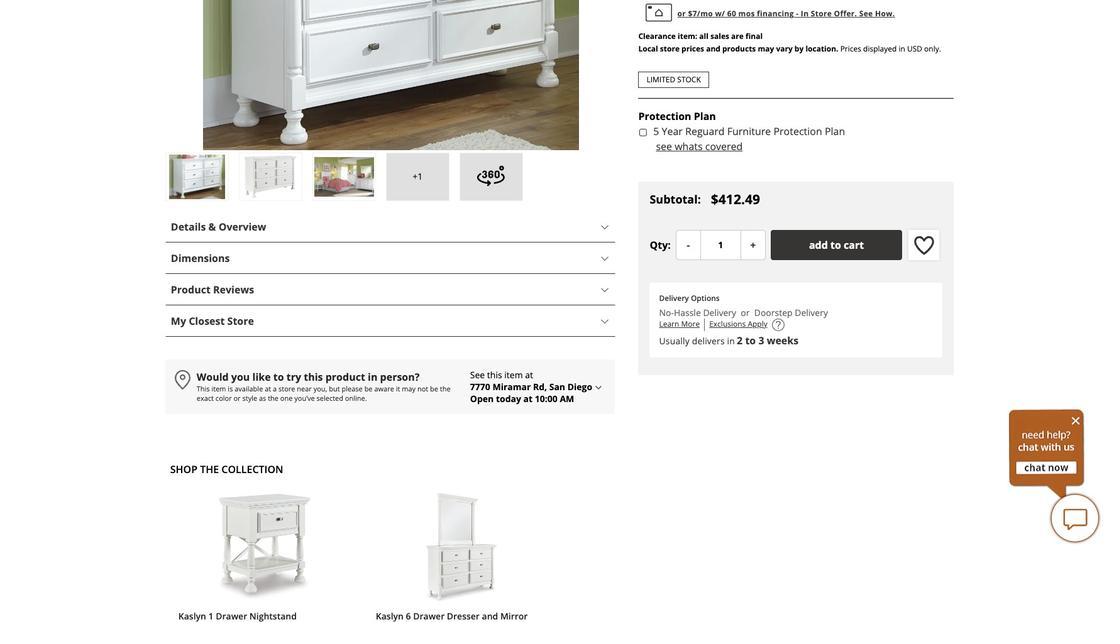 Task type: locate. For each thing, give the bounding box(es) containing it.
store inside would you like to try this product in person? this item is available at a store near you, but please be aware it may not be the exact color or style as the one you've selected online.
[[279, 384, 295, 394]]

or for or
[[736, 307, 754, 319]]

1 vertical spatial see
[[470, 369, 485, 381]]

at left san
[[525, 369, 533, 381]]

1 horizontal spatial store
[[660, 43, 680, 54]]

0 horizontal spatial be
[[364, 384, 373, 394]]

drawer for nightstand
[[216, 610, 247, 622]]

drawer right the 6
[[413, 610, 445, 622]]

0 vertical spatial plan
[[694, 109, 716, 123]]

0 horizontal spatial protection
[[638, 109, 691, 123]]

this up open
[[487, 369, 502, 381]]

0 vertical spatial store
[[811, 8, 832, 19]]

the
[[440, 384, 451, 394], [268, 394, 279, 403], [200, 463, 219, 477]]

protection right furniture
[[774, 124, 822, 138]]

to inside would you like to try this product in person? this item is available at a store near you, but please be aware it may not be the exact color or style as the one you've selected online.
[[273, 371, 284, 384]]

1 vertical spatial protection
[[774, 124, 822, 138]]

vary
[[776, 43, 793, 54]]

store inside "clearance item: all sales are final local store prices and products may vary by location. prices displayed in usd only."
[[660, 43, 680, 54]]

2
[[737, 334, 743, 348]]

protection up year
[[638, 109, 691, 123]]

1 horizontal spatial and
[[706, 43, 720, 54]]

$7/mo
[[688, 8, 713, 19]]

0 horizontal spatial this
[[304, 371, 323, 384]]

exclusions apply
[[709, 319, 768, 329]]

see left 'how.'
[[859, 8, 873, 19]]

0 horizontal spatial store
[[279, 384, 295, 394]]

store down the clearance
[[660, 43, 680, 54]]

0 vertical spatial see
[[859, 8, 873, 19]]

furniture
[[727, 124, 771, 138]]

item inside would you like to try this product in person? this item is available at a store near you, but please be aware it may not be the exact color or style as the one you've selected online.
[[212, 384, 226, 394]]

or
[[677, 8, 686, 19], [736, 307, 754, 319], [234, 394, 241, 403]]

exact
[[197, 394, 214, 403]]

and left mirror
[[482, 610, 498, 622]]

and
[[706, 43, 720, 54], [482, 610, 498, 622]]

2 horizontal spatial to
[[831, 238, 841, 252]]

store
[[811, 8, 832, 19], [227, 314, 254, 328]]

be
[[364, 384, 373, 394], [430, 384, 438, 394]]

this
[[487, 369, 502, 381], [304, 371, 323, 384]]

to right 2
[[745, 334, 756, 348]]

add
[[809, 238, 828, 252]]

in inside would you like to try this product in person? this item is available at a store near you, but please be aware it may not be the exact color or style as the one you've selected online.
[[368, 371, 377, 384]]

or right is
[[234, 394, 241, 403]]

only.
[[924, 43, 941, 54]]

plan
[[694, 109, 716, 123], [825, 124, 845, 138]]

dresser
[[447, 610, 480, 622]]

1 vertical spatial item
[[212, 384, 226, 394]]

1 vertical spatial to
[[745, 334, 756, 348]]

dims image
[[772, 319, 785, 331]]

store
[[660, 43, 680, 54], [279, 384, 295, 394]]

to inside button
[[831, 238, 841, 252]]

be left aware
[[364, 384, 373, 394]]

drawer right 1
[[216, 610, 247, 622]]

you
[[231, 371, 250, 384]]

details & overview
[[171, 220, 266, 234]]

0 horizontal spatial see
[[470, 369, 485, 381]]

see this item at 7770 miramar rd, san diego open today at 10:00 am
[[470, 369, 592, 405]]

store right in on the right of the page
[[811, 8, 832, 19]]

or left $7/mo
[[677, 8, 686, 19]]

0 horizontal spatial may
[[402, 384, 416, 394]]

1 horizontal spatial kaslyn
[[376, 610, 404, 622]]

in right the please
[[368, 371, 377, 384]]

1 horizontal spatial be
[[430, 384, 438, 394]]

2 vertical spatial or
[[234, 394, 241, 403]]

limited stock
[[647, 74, 701, 85]]

item inside see this item at 7770 miramar rd, san diego open today at 10:00 am
[[504, 369, 523, 381]]

1 kaslyn from the left
[[178, 610, 206, 622]]

to left try
[[273, 371, 284, 384]]

0 vertical spatial may
[[758, 43, 774, 54]]

3
[[759, 334, 764, 348]]

may
[[758, 43, 774, 54], [402, 384, 416, 394]]

be right not
[[430, 384, 438, 394]]

1 horizontal spatial to
[[745, 334, 756, 348]]

to right add at the right top of the page
[[831, 238, 841, 252]]

or inside button
[[677, 8, 686, 19]]

2 vertical spatial to
[[273, 371, 284, 384]]

diego
[[568, 381, 592, 393]]

drawer
[[216, 610, 247, 622], [413, 610, 445, 622]]

please
[[342, 384, 363, 394]]

person?
[[380, 371, 420, 384]]

usd
[[907, 43, 922, 54]]

the right as
[[268, 394, 279, 403]]

360 spin image
[[476, 161, 506, 191]]

-
[[796, 8, 799, 19]]

1 vertical spatial in
[[727, 335, 735, 347]]

1 horizontal spatial item
[[504, 369, 523, 381]]

would
[[197, 371, 229, 384]]

0 vertical spatial in
[[899, 43, 905, 54]]

0 vertical spatial store
[[660, 43, 680, 54]]

at
[[525, 369, 533, 381], [265, 384, 271, 394], [523, 393, 533, 405]]

kaslyn left the 6
[[376, 610, 404, 622]]

1 horizontal spatial drawer
[[413, 610, 445, 622]]

1 horizontal spatial see
[[859, 8, 873, 19]]

0 vertical spatial item
[[504, 369, 523, 381]]

&
[[208, 220, 216, 234]]

in left 2
[[727, 335, 735, 347]]

drawer for dresser
[[413, 610, 445, 622]]

may right it
[[402, 384, 416, 394]]

reviews
[[213, 283, 254, 297]]

this right try
[[304, 371, 323, 384]]

None button
[[676, 230, 701, 260], [741, 230, 766, 260], [676, 230, 701, 260], [741, 230, 766, 260]]

1 vertical spatial may
[[402, 384, 416, 394]]

prices
[[840, 43, 861, 54]]

0 horizontal spatial drawer
[[216, 610, 247, 622]]

0 horizontal spatial in
[[368, 371, 377, 384]]

0 vertical spatial or
[[677, 8, 686, 19]]

1 vertical spatial store
[[279, 384, 295, 394]]

more
[[681, 319, 700, 329]]

2 kaslyn from the left
[[376, 610, 404, 622]]

delivery options
[[659, 293, 720, 304]]

the right not
[[440, 384, 451, 394]]

0 horizontal spatial the
[[200, 463, 219, 477]]

in inside "clearance item: all sales are final local store prices and products may vary by location. prices displayed in usd only."
[[899, 43, 905, 54]]

2 horizontal spatial in
[[899, 43, 905, 54]]

details
[[171, 220, 206, 234]]

are
[[731, 30, 744, 41]]

products
[[722, 43, 756, 54]]

learn
[[659, 319, 679, 329]]

0 horizontal spatial store
[[227, 314, 254, 328]]

item
[[504, 369, 523, 381], [212, 384, 226, 394]]

dialogue message for liveperson image
[[1009, 409, 1085, 500]]

store inside my closest store dropdown button
[[227, 314, 254, 328]]

by
[[795, 43, 804, 54]]

in
[[899, 43, 905, 54], [727, 335, 735, 347], [368, 371, 377, 384]]

10:00
[[535, 393, 558, 405]]

1 horizontal spatial plan
[[825, 124, 845, 138]]

sales
[[710, 30, 729, 41]]

1 horizontal spatial protection
[[774, 124, 822, 138]]

and down sales
[[706, 43, 720, 54]]

0 horizontal spatial plan
[[694, 109, 716, 123]]

1 vertical spatial or
[[736, 307, 754, 319]]

2 horizontal spatial or
[[736, 307, 754, 319]]

may down the final
[[758, 43, 774, 54]]

1 drawer from the left
[[216, 610, 247, 622]]

usually
[[659, 335, 690, 347]]

the right shop
[[200, 463, 219, 477]]

2 vertical spatial in
[[368, 371, 377, 384]]

at inside would you like to try this product in person? this item is available at a store near you, but please be aware it may not be the exact color or style as the one you've selected online.
[[265, 384, 271, 394]]

1 horizontal spatial store
[[811, 8, 832, 19]]

item left is
[[212, 384, 226, 394]]

0 vertical spatial and
[[706, 43, 720, 54]]

1 horizontal spatial in
[[727, 335, 735, 347]]

1 be from the left
[[364, 384, 373, 394]]

kaslyn left 1
[[178, 610, 206, 622]]

0 horizontal spatial kaslyn
[[178, 610, 206, 622]]

None text field
[[700, 230, 741, 260]]

offer.
[[834, 8, 857, 19]]

1
[[208, 610, 214, 622]]

as
[[259, 394, 266, 403]]

see inside button
[[859, 8, 873, 19]]

1 vertical spatial store
[[227, 314, 254, 328]]

or up 2
[[736, 307, 754, 319]]

at left a
[[265, 384, 271, 394]]

protection
[[638, 109, 691, 123], [774, 124, 822, 138]]

is
[[228, 384, 233, 394]]

year
[[662, 124, 683, 138]]

0 horizontal spatial and
[[482, 610, 498, 622]]

2 horizontal spatial the
[[440, 384, 451, 394]]

1 horizontal spatial or
[[677, 8, 686, 19]]

or inside would you like to try this product in person? this item is available at a store near you, but please be aware it may not be the exact color or style as the one you've selected online.
[[234, 394, 241, 403]]

1 horizontal spatial this
[[487, 369, 502, 381]]

0 horizontal spatial item
[[212, 384, 226, 394]]

item up today
[[504, 369, 523, 381]]

near
[[297, 384, 312, 394]]

kaslyn dresser and mirror, , large image
[[424, 492, 499, 605]]

0 horizontal spatial or
[[234, 394, 241, 403]]

nightstand
[[249, 610, 297, 622]]

dimensions button
[[165, 243, 616, 274]]

or for or $7/mo w/ 60 mos financing - in store offer. see how.
[[677, 8, 686, 19]]

open
[[470, 393, 494, 405]]

1 horizontal spatial may
[[758, 43, 774, 54]]

all
[[699, 30, 709, 41]]

would you like to try this product in person? this item is available at a store near you, but please be aware it may not be the exact color or style as the one you've selected online.
[[197, 371, 451, 403]]

kaslyn dresser, , large image
[[165, 0, 616, 150], [167, 155, 227, 199], [241, 155, 300, 199], [314, 155, 374, 199]]

store right a
[[279, 384, 295, 394]]

0 horizontal spatial to
[[273, 371, 284, 384]]

0 vertical spatial to
[[831, 238, 841, 252]]

a
[[273, 384, 277, 394]]

kaslyn for kaslyn 6 drawer dresser and mirror
[[376, 610, 404, 622]]

see
[[859, 8, 873, 19], [470, 369, 485, 381]]

store down reviews
[[227, 314, 254, 328]]

in left usd at the top of the page
[[899, 43, 905, 54]]

see up open
[[470, 369, 485, 381]]

2 drawer from the left
[[413, 610, 445, 622]]

add to cart
[[809, 238, 864, 252]]



Task type: describe. For each thing, give the bounding box(es) containing it.
see
[[656, 139, 672, 153]]

protection plan
[[638, 109, 716, 123]]

subtotal:
[[650, 192, 701, 207]]

you,
[[314, 384, 327, 394]]

$412.49
[[711, 190, 760, 208]]

chat bubble mobile view image
[[1050, 494, 1100, 544]]

or $7/mo w/ 60 mos financing - in store offer. see how. button
[[638, 0, 954, 30]]

my closest store button
[[165, 306, 616, 337]]

this inside see this item at 7770 miramar rd, san diego open today at 10:00 am
[[487, 369, 502, 381]]

product
[[171, 283, 211, 297]]

this inside would you like to try this product in person? this item is available at a store near you, but please be aware it may not be the exact color or style as the one you've selected online.
[[304, 371, 323, 384]]

1 vertical spatial and
[[482, 610, 498, 622]]

see whats covered button
[[656, 139, 743, 154]]

options
[[691, 293, 720, 304]]

learn more link
[[659, 319, 700, 331]]

+1
[[413, 171, 423, 183]]

covered
[[705, 139, 743, 153]]

delivers
[[692, 335, 725, 347]]

6
[[406, 610, 411, 622]]

qty:
[[650, 238, 671, 252]]

my closest store
[[171, 314, 254, 328]]

dimensions
[[171, 251, 230, 265]]

am
[[560, 393, 574, 405]]

clearance item: all sales are final local store prices and products may vary by location. prices displayed in usd only.
[[638, 30, 941, 54]]

7770
[[470, 381, 490, 393]]

like
[[252, 371, 271, 384]]

product reviews
[[171, 283, 254, 297]]

add to cart button
[[771, 230, 902, 260]]

rd,
[[533, 381, 547, 393]]

delivery
[[659, 293, 689, 304]]

mirror
[[500, 610, 528, 622]]

in inside usually delivers  in 2 to 3 weeks
[[727, 335, 735, 347]]

0 vertical spatial protection
[[638, 109, 691, 123]]

it
[[396, 384, 400, 394]]

overview
[[219, 220, 266, 234]]

1 vertical spatial plan
[[825, 124, 845, 138]]

5 year reguard furniture protection plan
[[653, 124, 845, 138]]

whats
[[675, 139, 703, 153]]

may inside "clearance item: all sales are final local store prices and products may vary by location. prices displayed in usd only."
[[758, 43, 774, 54]]

exclusions
[[709, 319, 746, 329]]

kaslyn 6 drawer dresser and mirror link
[[376, 610, 528, 622]]

selected
[[317, 394, 343, 403]]

location.
[[806, 43, 838, 54]]

2 be from the left
[[430, 384, 438, 394]]

san
[[549, 381, 565, 393]]

exclusions apply link
[[709, 319, 768, 331]]

collection
[[222, 463, 283, 477]]

one
[[280, 394, 293, 403]]

may inside would you like to try this product in person? this item is available at a store near you, but please be aware it may not be the exact color or style as the one you've selected online.
[[402, 384, 416, 394]]

my
[[171, 314, 186, 328]]

stock
[[677, 74, 701, 85]]

not
[[417, 384, 428, 394]]

learn more
[[659, 319, 700, 329]]

miramar
[[493, 381, 531, 393]]

but
[[329, 384, 340, 394]]

financing
[[757, 8, 794, 19]]

see inside see this item at 7770 miramar rd, san diego open today at 10:00 am
[[470, 369, 485, 381]]

shop the collection
[[170, 463, 283, 477]]

usually delivers  in 2 to 3 weeks
[[659, 334, 799, 348]]

displayed
[[863, 43, 897, 54]]

product reviews button
[[165, 274, 616, 306]]

final
[[746, 30, 763, 41]]

online.
[[345, 394, 367, 403]]

style
[[242, 394, 257, 403]]

how.
[[875, 8, 895, 19]]

limited
[[647, 74, 675, 85]]

1 horizontal spatial the
[[268, 394, 279, 403]]

reguard
[[685, 124, 725, 138]]

and inside "clearance item: all sales are final local store prices and products may vary by location. prices displayed in usd only."
[[706, 43, 720, 54]]

at left rd,
[[523, 393, 533, 405]]

closest
[[189, 314, 225, 328]]

store inside or $7/mo w/ 60 mos financing - in store offer. see how. button
[[811, 8, 832, 19]]

kaslyn 1 drawer nightstand link
[[178, 610, 297, 622]]

try
[[287, 371, 301, 384]]

+1 button
[[386, 153, 449, 201]]

aware
[[374, 384, 394, 394]]

weeks
[[767, 334, 799, 348]]

kaslyn for kaslyn 1 drawer nightstand
[[178, 610, 206, 622]]

product
[[326, 371, 365, 384]]

color
[[216, 394, 232, 403]]

kaslyn nightstand, , large image
[[214, 492, 314, 605]]

details & overview button
[[165, 211, 616, 243]]

w/
[[715, 8, 725, 19]]

kaslyn 1 drawer nightstand
[[178, 610, 297, 622]]



Task type: vqa. For each thing, say whether or not it's contained in the screenshot.
10:00
yes



